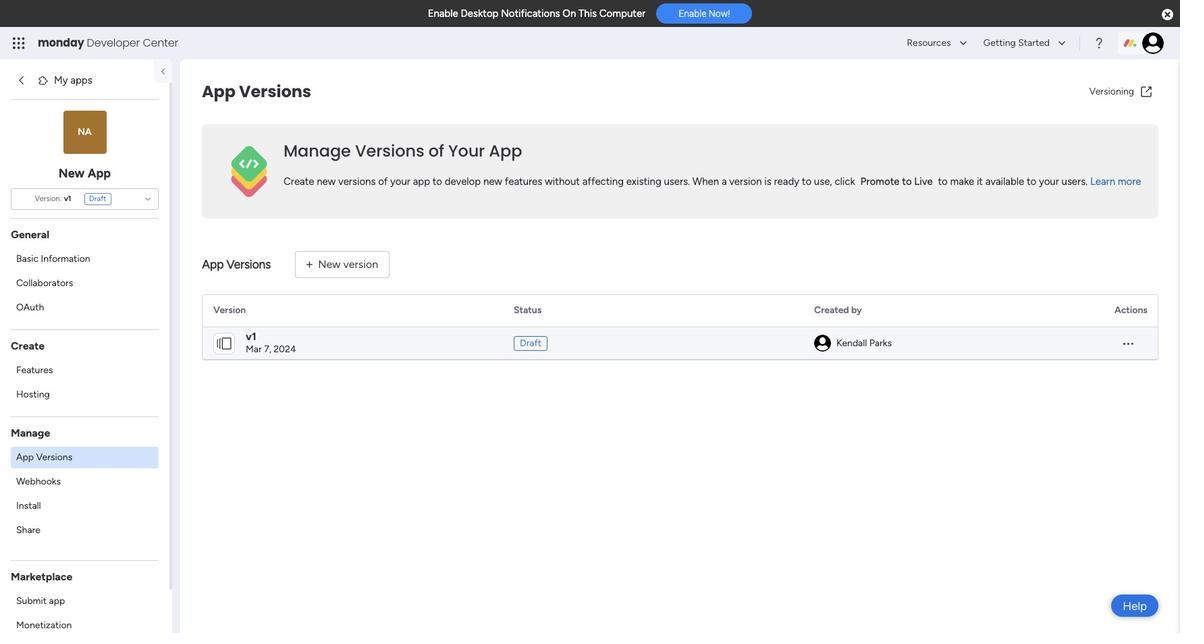 Task type: locate. For each thing, give the bounding box(es) containing it.
0 horizontal spatial manage
[[11, 426, 50, 439]]

2 new from the left
[[483, 176, 502, 188]]

version right a at the right top of page
[[729, 176, 762, 188]]

getting
[[984, 37, 1016, 49]]

manage up the versions
[[284, 140, 351, 162]]

share link
[[11, 520, 159, 541]]

new right "v2 plus simple" image
[[318, 258, 341, 271]]

center
[[143, 35, 178, 51]]

v1 right : on the left
[[64, 194, 71, 203]]

1 horizontal spatial new
[[318, 258, 341, 271]]

2 your from the left
[[1039, 176, 1059, 188]]

0 vertical spatial create
[[284, 176, 314, 188]]

new inside new version 'button'
[[318, 258, 341, 271]]

v1 row
[[203, 328, 1158, 360]]

v1 table
[[202, 294, 1159, 392]]

parks
[[870, 337, 892, 349]]

manage for manage
[[11, 426, 50, 439]]

1 vertical spatial draft
[[520, 338, 542, 349]]

0 horizontal spatial of
[[378, 176, 388, 188]]

enable for enable desktop notifications on this computer
[[428, 7, 458, 20]]

1 horizontal spatial create
[[284, 176, 314, 188]]

1 new from the left
[[317, 176, 336, 188]]

to
[[433, 176, 442, 188], [802, 176, 812, 188], [902, 176, 912, 188], [938, 176, 948, 188], [1027, 176, 1037, 188]]

on
[[563, 7, 576, 20]]

1 vertical spatial version
[[343, 258, 378, 271]]

app versions for new app
[[202, 80, 311, 103]]

is
[[765, 176, 772, 188]]

1 vertical spatial app
[[49, 595, 65, 607]]

collaborators link
[[11, 272, 159, 294]]

v1 up mar
[[246, 330, 256, 343]]

versioning button
[[1084, 81, 1159, 103]]

app down manage versions of your app
[[413, 176, 430, 188]]

0 horizontal spatial new
[[317, 176, 336, 188]]

new
[[59, 166, 85, 181], [318, 258, 341, 271]]

new version
[[318, 258, 378, 271]]

1 vertical spatial new
[[318, 258, 341, 271]]

0 vertical spatial manage
[[284, 140, 351, 162]]

new
[[317, 176, 336, 188], [483, 176, 502, 188]]

manage down hosting
[[11, 426, 50, 439]]

your right available
[[1039, 176, 1059, 188]]

new left the versions
[[317, 176, 336, 188]]

app versions link
[[11, 447, 159, 468]]

enable left "desktop"
[[428, 7, 458, 20]]

new app
[[59, 166, 111, 181]]

1 horizontal spatial enable
[[679, 8, 707, 19]]

draft down new app
[[89, 194, 106, 203]]

1 horizontal spatial draft
[[520, 338, 542, 349]]

0 vertical spatial app versions
[[202, 80, 311, 103]]

of
[[429, 140, 444, 162], [378, 176, 388, 188]]

1 vertical spatial of
[[378, 176, 388, 188]]

v1 inside v1 mar 7, 2024
[[246, 330, 256, 343]]

0 horizontal spatial your
[[390, 176, 411, 188]]

manage
[[284, 140, 351, 162], [11, 426, 50, 439]]

submit app link
[[11, 591, 159, 612]]

your down manage versions of your app
[[390, 176, 411, 188]]

0 horizontal spatial version
[[343, 258, 378, 271]]

users.
[[664, 176, 690, 188], [1062, 176, 1088, 188]]

your
[[390, 176, 411, 188], [1039, 176, 1059, 188]]

0 vertical spatial of
[[429, 140, 444, 162]]

mar
[[246, 344, 262, 355]]

na
[[78, 126, 92, 138]]

select product image
[[12, 36, 26, 50]]

my
[[54, 74, 68, 86]]

0 horizontal spatial users.
[[664, 176, 690, 188]]

app right submit
[[49, 595, 65, 607]]

row group
[[203, 295, 1158, 328]]

version up general
[[35, 194, 60, 203]]

general
[[11, 228, 49, 241]]

0 horizontal spatial enable
[[428, 7, 458, 20]]

0 horizontal spatial version
[[35, 194, 60, 203]]

draft down status
[[520, 338, 542, 349]]

enable
[[428, 7, 458, 20], [679, 8, 707, 19]]

row group containing version
[[203, 295, 1158, 328]]

users. left when
[[664, 176, 690, 188]]

0 vertical spatial new
[[59, 166, 85, 181]]

1 horizontal spatial version
[[213, 305, 246, 316]]

1 horizontal spatial v1
[[246, 330, 256, 343]]

create up features at the bottom of page
[[11, 339, 45, 352]]

0 horizontal spatial create
[[11, 339, 45, 352]]

:
[[60, 194, 62, 203]]

available
[[986, 176, 1025, 188]]

click
[[835, 176, 855, 188]]

create new versions of your app to develop new features without affecting existing users. when a version is ready to use, click promote to live to make it available to your users. learn more
[[284, 176, 1142, 188]]

0 horizontal spatial draft
[[89, 194, 106, 203]]

help
[[1123, 599, 1147, 613]]

more
[[1118, 176, 1142, 188]]

0 vertical spatial version
[[35, 194, 60, 203]]

0 horizontal spatial new
[[59, 166, 85, 181]]

1 vertical spatial v1
[[246, 330, 256, 343]]

1 to from the left
[[433, 176, 442, 188]]

actions
[[1115, 305, 1148, 316]]

of left 'your'
[[429, 140, 444, 162]]

1 vertical spatial app versions
[[202, 257, 271, 272]]

status
[[514, 305, 542, 316]]

app
[[202, 80, 236, 103], [489, 140, 522, 162], [88, 166, 111, 181], [202, 257, 224, 272], [16, 451, 34, 463]]

1 your from the left
[[390, 176, 411, 188]]

1 vertical spatial manage
[[11, 426, 50, 439]]

to right available
[[1027, 176, 1037, 188]]

to left develop
[[433, 176, 442, 188]]

use,
[[814, 176, 832, 188]]

version up version row image
[[213, 305, 246, 316]]

2 users. from the left
[[1062, 176, 1088, 188]]

it
[[977, 176, 983, 188]]

enable left now!
[[679, 8, 707, 19]]

0 vertical spatial draft
[[89, 194, 106, 203]]

new up : on the left
[[59, 166, 85, 181]]

create for create new versions of your app to develop new features without affecting existing users. when a version is ready to use, click promote to live to make it available to your users. learn more
[[284, 176, 314, 188]]

enable now! button
[[657, 4, 753, 24]]

my apps
[[54, 74, 92, 86]]

v1 for v1
[[64, 194, 71, 203]]

to left use,
[[802, 176, 812, 188]]

version inside v1 table
[[213, 305, 246, 316]]

oauth link
[[11, 297, 159, 318]]

1 horizontal spatial users.
[[1062, 176, 1088, 188]]

version
[[35, 194, 60, 203], [213, 305, 246, 316]]

draft
[[89, 194, 106, 203], [520, 338, 542, 349]]

create
[[284, 176, 314, 188], [11, 339, 45, 352]]

computer
[[600, 7, 646, 20]]

new right develop
[[483, 176, 502, 188]]

manage for manage versions of your app
[[284, 140, 351, 162]]

to right live at the right of page
[[938, 176, 948, 188]]

now!
[[709, 8, 730, 19]]

submit
[[16, 595, 47, 607]]

0 vertical spatial app
[[413, 176, 430, 188]]

app
[[413, 176, 430, 188], [49, 595, 65, 607]]

version
[[729, 176, 762, 188], [343, 258, 378, 271]]

app versions for promote to live
[[202, 257, 271, 272]]

users. left learn
[[1062, 176, 1088, 188]]

v1
[[64, 194, 71, 203], [246, 330, 256, 343]]

kendall parks
[[837, 337, 892, 349]]

marketplace
[[11, 570, 73, 583]]

of right the versions
[[378, 176, 388, 188]]

to left live at the right of page
[[902, 176, 912, 188]]

0 vertical spatial version
[[729, 176, 762, 188]]

1 horizontal spatial your
[[1039, 176, 1059, 188]]

create for create
[[11, 339, 45, 352]]

version right "v2 plus simple" image
[[343, 258, 378, 271]]

create right versions banner image
[[284, 176, 314, 188]]

app versions
[[202, 80, 311, 103], [202, 257, 271, 272], [16, 451, 72, 463]]

version for version
[[213, 305, 246, 316]]

0 horizontal spatial v1
[[64, 194, 71, 203]]

develop
[[445, 176, 481, 188]]

0 vertical spatial v1
[[64, 194, 71, 203]]

1 vertical spatial create
[[11, 339, 45, 352]]

1 vertical spatial version
[[213, 305, 246, 316]]

1 horizontal spatial of
[[429, 140, 444, 162]]

webhooks
[[16, 476, 61, 487]]

enable for enable now!
[[679, 8, 707, 19]]

learn more link
[[1091, 176, 1142, 188]]

enable inside 'button'
[[679, 8, 707, 19]]

1 horizontal spatial new
[[483, 176, 502, 188]]

features
[[16, 364, 53, 376]]

install
[[16, 500, 41, 512]]

1 horizontal spatial manage
[[284, 140, 351, 162]]



Task type: describe. For each thing, give the bounding box(es) containing it.
2024
[[274, 344, 296, 355]]

new for new version
[[318, 258, 341, 271]]

7,
[[264, 344, 271, 355]]

apps
[[70, 74, 92, 86]]

draft inside v1 row
[[520, 338, 542, 349]]

0 horizontal spatial app
[[49, 595, 65, 607]]

version actions icon image
[[1122, 337, 1135, 350]]

versions
[[338, 176, 376, 188]]

install link
[[11, 495, 159, 517]]

developer
[[87, 35, 140, 51]]

v1 mar 7, 2024
[[246, 330, 296, 355]]

desktop
[[461, 7, 499, 20]]

v1 for v1 mar 7, 2024
[[246, 330, 256, 343]]

information
[[41, 253, 90, 264]]

live
[[915, 176, 933, 188]]

new version button
[[295, 251, 390, 278]]

versioning
[[1090, 86, 1134, 97]]

basic
[[16, 253, 39, 264]]

row group inside v1 table
[[203, 295, 1158, 328]]

when
[[693, 176, 719, 188]]

3 to from the left
[[902, 176, 912, 188]]

5 to from the left
[[1027, 176, 1037, 188]]

features
[[505, 176, 542, 188]]

started
[[1018, 37, 1050, 49]]

basic information
[[16, 253, 90, 264]]

collaborators
[[16, 277, 73, 289]]

dapulse close image
[[1162, 8, 1174, 22]]

1 horizontal spatial app
[[413, 176, 430, 188]]

basic information link
[[11, 248, 159, 270]]

help image
[[1093, 36, 1106, 50]]

version for version :
[[35, 194, 60, 203]]

kendall
[[837, 337, 867, 349]]

2 vertical spatial app versions
[[16, 451, 72, 463]]

new for new app
[[59, 166, 85, 181]]

notifications
[[501, 7, 560, 20]]

v2 plus simple image
[[306, 259, 313, 270]]

monday
[[38, 35, 84, 51]]

features link
[[11, 360, 159, 381]]

version :
[[35, 194, 62, 203]]

hosting link
[[11, 384, 159, 406]]

manage versions of your app
[[284, 140, 522, 162]]

created
[[814, 305, 849, 316]]

resources button
[[899, 32, 973, 54]]

monetization
[[16, 620, 72, 631]]

created by
[[814, 305, 862, 316]]

version inside 'button'
[[343, 258, 378, 271]]

without
[[545, 176, 580, 188]]

4 to from the left
[[938, 176, 948, 188]]

kendall parks image
[[814, 335, 831, 352]]

this
[[579, 7, 597, 20]]

share
[[16, 524, 40, 536]]

versions banner image image
[[218, 140, 280, 203]]

resources
[[907, 37, 951, 49]]

1 users. from the left
[[664, 176, 690, 188]]

a
[[722, 176, 727, 188]]

monday developer center
[[38, 35, 178, 51]]

enable desktop notifications on this computer
[[428, 7, 646, 20]]

1 horizontal spatial version
[[729, 176, 762, 188]]

your
[[448, 140, 485, 162]]

getting started button
[[976, 32, 1072, 54]]

existing
[[626, 176, 662, 188]]

help button
[[1112, 595, 1159, 617]]

by
[[852, 305, 862, 316]]

monetization link
[[11, 615, 159, 633]]

oauth
[[16, 302, 44, 313]]

kendall parks image
[[1143, 32, 1164, 54]]

submit app
[[16, 595, 65, 607]]

getting started
[[984, 37, 1050, 49]]

version row image image
[[217, 337, 232, 349]]

promote
[[861, 176, 900, 188]]

2 to from the left
[[802, 176, 812, 188]]

make
[[950, 176, 975, 188]]

affecting
[[583, 176, 624, 188]]

learn
[[1091, 176, 1116, 188]]

enable now!
[[679, 8, 730, 19]]

ready
[[774, 176, 800, 188]]

webhooks link
[[11, 471, 159, 493]]

hosting
[[16, 389, 50, 400]]



Task type: vqa. For each thing, say whether or not it's contained in the screenshot.
v1 to the top
yes



